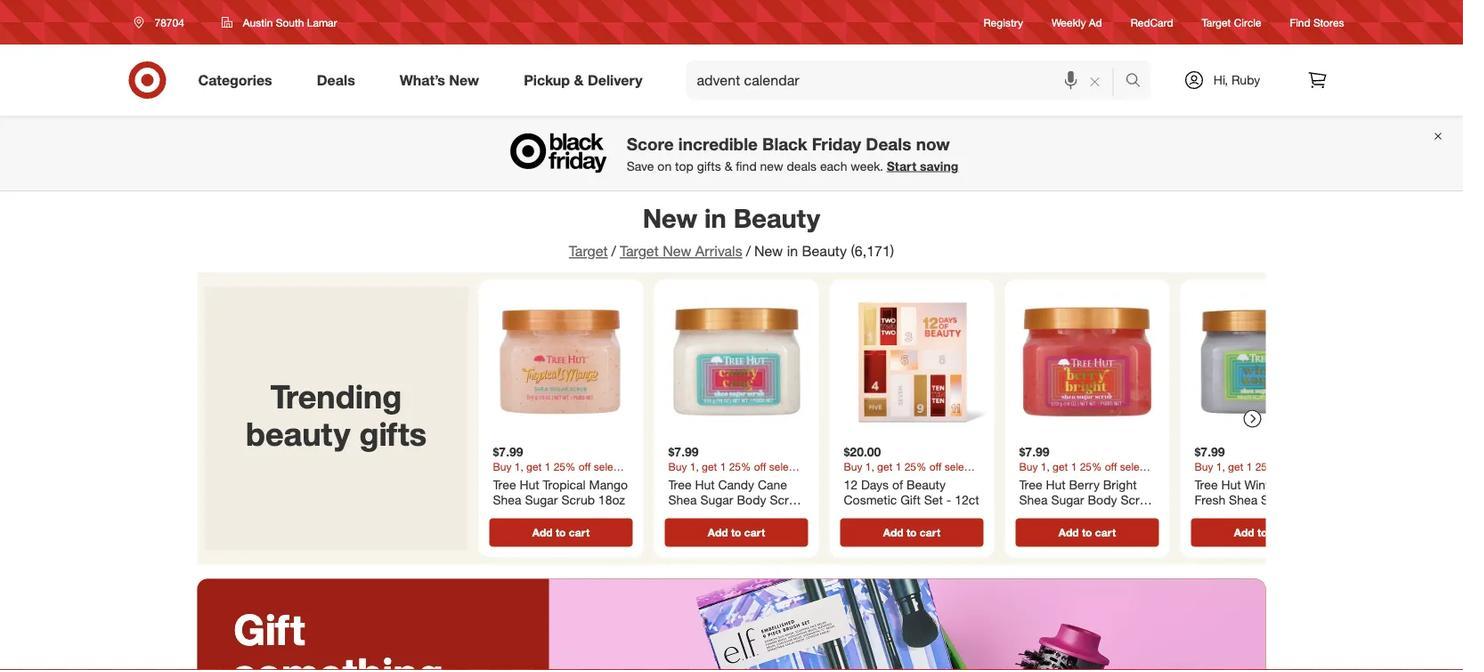 Task type: vqa. For each thing, say whether or not it's contained in the screenshot.
search
yes



Task type: locate. For each thing, give the bounding box(es) containing it.
hut left the berry
[[1046, 477, 1066, 493]]

1 $7.99 from the left
[[493, 444, 523, 460]]

5 add to cart button from the left
[[1192, 519, 1335, 547]]

candy
[[719, 477, 755, 493]]

4 add from the left
[[1059, 526, 1079, 540]]

tree hut tropical mango shea sugar scrub 18oz
[[493, 477, 628, 508]]

in right arrivals
[[787, 243, 798, 260]]

0 horizontal spatial deals
[[317, 71, 355, 89]]

0 horizontal spatial in
[[705, 202, 727, 234]]

2 add from the left
[[708, 526, 728, 540]]

1 vertical spatial gifts
[[359, 414, 427, 453]]

hut
[[520, 477, 540, 493], [695, 477, 715, 493], [1046, 477, 1066, 493], [1222, 477, 1242, 493]]

0 horizontal spatial &
[[574, 71, 584, 89]]

find stores
[[1291, 16, 1345, 29]]

shea
[[493, 493, 522, 508], [669, 493, 697, 508], [1020, 493, 1048, 508], [1230, 493, 1258, 508]]

add to cart button down set
[[841, 519, 984, 547]]

1 horizontal spatial &
[[725, 158, 733, 174]]

add to cart button down winter
[[1192, 519, 1335, 547]]

sugar inside tree hut winter wonder fresh shea sugar body scrub - 18oz
[[1262, 493, 1295, 508]]

1 horizontal spatial in
[[787, 243, 798, 260]]

5 add from the left
[[1235, 526, 1255, 540]]

4 cart from the left
[[1096, 526, 1116, 540]]

to for of
[[907, 526, 917, 540]]

sugar inside tree hut berry bright shea sugar body scrub - 18oz
[[1052, 493, 1085, 508]]

shea right fresh
[[1230, 493, 1258, 508]]

tree hut tropical mango shea sugar scrub 18oz image
[[486, 287, 637, 437]]

3 add to cart from the left
[[884, 526, 941, 540]]

1 hut from the left
[[520, 477, 540, 493]]

scrub inside tree hut tropical mango shea sugar scrub 18oz
[[562, 493, 595, 508]]

pickup & delivery
[[524, 71, 643, 89]]

4 $7.99 from the left
[[1195, 444, 1225, 460]]

tree left the berry
[[1020, 477, 1043, 493]]

4 add to cart button from the left
[[1016, 519, 1159, 547]]

add to cart down tree hut winter wonder fresh shea sugar body scrub - 18oz
[[1235, 526, 1292, 540]]

5 add to cart from the left
[[1235, 526, 1292, 540]]

cart down set
[[920, 526, 941, 540]]

tree inside tree hut winter wonder fresh shea sugar body scrub - 18oz
[[1195, 477, 1218, 493]]

2 hut from the left
[[695, 477, 715, 493]]

to for berry
[[1082, 526, 1093, 540]]

1 horizontal spatial /
[[746, 243, 751, 260]]

fresh
[[1195, 493, 1226, 508]]

add to cart button for of
[[841, 519, 984, 547]]

4 tree from the left
[[1195, 477, 1218, 493]]

add down tree hut winter wonder fresh shea sugar body scrub - 18oz
[[1235, 526, 1255, 540]]

new up the "target new arrivals" link
[[643, 202, 698, 234]]

austin south lamar button
[[210, 6, 349, 38]]

1 shea from the left
[[493, 493, 522, 508]]

4 hut from the left
[[1222, 477, 1242, 493]]

hut inside tree hut candy cane shea sugar body scrub - 18oz
[[695, 477, 715, 493]]

deals inside score incredible black friday deals now save on top gifts & find new deals each week. start saving
[[866, 134, 912, 154]]

3 add from the left
[[884, 526, 904, 540]]

add down tree hut berry bright shea sugar body scrub - 18oz
[[1059, 526, 1079, 540]]

body
[[737, 493, 767, 508], [1088, 493, 1118, 508], [1298, 493, 1327, 508]]

add to cart button for candy
[[665, 519, 808, 547]]

hut left candy
[[695, 477, 715, 493]]

tree inside tree hut candy cane shea sugar body scrub - 18oz
[[669, 477, 692, 493]]

shea left the berry
[[1020, 493, 1048, 508]]

2 horizontal spatial target
[[1202, 16, 1232, 29]]

3 to from the left
[[907, 526, 917, 540]]

& right pickup
[[574, 71, 584, 89]]

tree hut berry bright shea sugar body scrub - 18oz
[[1020, 477, 1155, 524]]

sugar
[[525, 493, 558, 508], [701, 493, 734, 508], [1052, 493, 1085, 508], [1262, 493, 1295, 508]]

2 sugar from the left
[[701, 493, 734, 508]]

body inside tree hut berry bright shea sugar body scrub - 18oz
[[1088, 493, 1118, 508]]

gifts inside the trending beauty gifts
[[359, 414, 427, 453]]

0 vertical spatial gifts
[[697, 158, 721, 174]]

gifts
[[697, 158, 721, 174], [359, 414, 427, 453]]

target circle link
[[1202, 15, 1262, 30]]

1 add from the left
[[533, 526, 553, 540]]

add to cart down set
[[884, 526, 941, 540]]

$7.99 up tree hut berry bright shea sugar body scrub - 18oz
[[1020, 444, 1050, 460]]

set
[[925, 493, 943, 508]]

& left find
[[725, 158, 733, 174]]

add to cart for of
[[884, 526, 941, 540]]

2 horizontal spatial body
[[1298, 493, 1327, 508]]

sugar right fresh
[[1262, 493, 1295, 508]]

beauty left '(6,171)'
[[802, 243, 847, 260]]

3 sugar from the left
[[1052, 493, 1085, 508]]

registry
[[984, 16, 1024, 29]]

1 add to cart button from the left
[[490, 519, 633, 547]]

add down cosmetic
[[884, 526, 904, 540]]

1 vertical spatial &
[[725, 158, 733, 174]]

beauty
[[734, 202, 821, 234], [802, 243, 847, 260], [907, 477, 946, 493]]

delivery
[[588, 71, 643, 89]]

incredible
[[679, 134, 758, 154]]

tree hut candy cane shea sugar body scrub - 18oz image
[[661, 287, 812, 437]]

score
[[627, 134, 674, 154]]

- inside tree hut berry bright shea sugar body scrub - 18oz
[[1020, 508, 1024, 524]]

new
[[449, 71, 479, 89], [643, 202, 698, 234], [663, 243, 692, 260], [755, 243, 783, 260]]

add down tree hut candy cane shea sugar body scrub - 18oz
[[708, 526, 728, 540]]

&
[[574, 71, 584, 89], [725, 158, 733, 174]]

search button
[[1118, 61, 1160, 103]]

deals down the lamar
[[317, 71, 355, 89]]

1 horizontal spatial deals
[[866, 134, 912, 154]]

gift inside 12 days of beauty cosmetic gift set - 12ct
[[901, 493, 921, 508]]

0 vertical spatial in
[[705, 202, 727, 234]]

0 horizontal spatial gifts
[[359, 414, 427, 453]]

3 tree from the left
[[1020, 477, 1043, 493]]

cart down tree hut candy cane shea sugar body scrub - 18oz
[[745, 526, 765, 540]]

what's new link
[[385, 61, 502, 100]]

3 body from the left
[[1298, 493, 1327, 508]]

scrub inside tree hut candy cane shea sugar body scrub - 18oz
[[770, 493, 804, 508]]

deals
[[317, 71, 355, 89], [866, 134, 912, 154]]

2 tree from the left
[[669, 477, 692, 493]]

0 horizontal spatial /
[[612, 243, 616, 260]]

tree left candy
[[669, 477, 692, 493]]

shea left candy
[[669, 493, 697, 508]]

78704
[[155, 16, 184, 29]]

add to cart for candy
[[708, 526, 765, 540]]

to down tree hut berry bright shea sugar body scrub - 18oz
[[1082, 526, 1093, 540]]

2 body from the left
[[1088, 493, 1118, 508]]

sugar left "cane"
[[701, 493, 734, 508]]

2 vertical spatial beauty
[[907, 477, 946, 493]]

in
[[705, 202, 727, 234], [787, 243, 798, 260]]

$7.99 up fresh
[[1195, 444, 1225, 460]]

- inside 12 days of beauty cosmetic gift set - 12ct
[[947, 493, 952, 508]]

0 horizontal spatial target
[[569, 243, 608, 260]]

2 shea from the left
[[669, 493, 697, 508]]

1 tree from the left
[[493, 477, 516, 493]]

on
[[658, 158, 672, 174]]

hut inside tree hut berry bright shea sugar body scrub - 18oz
[[1046, 477, 1066, 493]]

cosmetic
[[844, 493, 897, 508]]

sugar inside tree hut candy cane shea sugar body scrub - 18oz
[[701, 493, 734, 508]]

cane
[[758, 477, 787, 493]]

add to cart button for tropical
[[490, 519, 633, 547]]

tree left winter
[[1195, 477, 1218, 493]]

shea inside tree hut candy cane shea sugar body scrub - 18oz
[[669, 493, 697, 508]]

hut left tropical
[[520, 477, 540, 493]]

add for tropical
[[533, 526, 553, 540]]

shea inside tree hut tropical mango shea sugar scrub 18oz
[[493, 493, 522, 508]]

1 horizontal spatial gift
[[901, 493, 921, 508]]

scrub
[[562, 493, 595, 508], [770, 493, 804, 508], [1121, 493, 1155, 508], [1195, 508, 1229, 524]]

1 cart from the left
[[569, 526, 590, 540]]

shea for tree hut tropical mango shea sugar scrub 18oz
[[493, 493, 522, 508]]

add to cart button down the berry
[[1016, 519, 1159, 547]]

3 add to cart button from the left
[[841, 519, 984, 547]]

shea inside tree hut winter wonder fresh shea sugar body scrub - 18oz
[[1230, 493, 1258, 508]]

5 cart from the left
[[1271, 526, 1292, 540]]

4 sugar from the left
[[1262, 493, 1295, 508]]

add to cart button
[[490, 519, 633, 547], [665, 519, 808, 547], [841, 519, 984, 547], [1016, 519, 1159, 547], [1192, 519, 1335, 547]]

4 add to cart from the left
[[1059, 526, 1116, 540]]

add for winter
[[1235, 526, 1255, 540]]

new in beauty target / target new arrivals / new in beauty (6,171)
[[569, 202, 895, 260]]

cart for mango
[[569, 526, 590, 540]]

add to cart down tree hut candy cane shea sugar body scrub - 18oz
[[708, 526, 765, 540]]

5 to from the left
[[1258, 526, 1268, 540]]

cart down tree hut tropical mango shea sugar scrub 18oz
[[569, 526, 590, 540]]

1 horizontal spatial gifts
[[697, 158, 721, 174]]

1 horizontal spatial body
[[1088, 493, 1118, 508]]

shea inside tree hut berry bright shea sugar body scrub - 18oz
[[1020, 493, 1048, 508]]

gift
[[901, 493, 921, 508], [234, 605, 305, 655]]

add to cart down tree hut tropical mango shea sugar scrub 18oz
[[533, 526, 590, 540]]

add
[[533, 526, 553, 540], [708, 526, 728, 540], [884, 526, 904, 540], [1059, 526, 1079, 540], [1235, 526, 1255, 540]]

tree hut winter wonder fresh shea sugar body scrub - 18oz
[[1195, 477, 1328, 524]]

4 shea from the left
[[1230, 493, 1258, 508]]

trending
[[271, 377, 402, 416]]

target circle
[[1202, 16, 1262, 29]]

- inside tree hut winter wonder fresh shea sugar body scrub - 18oz
[[1232, 508, 1237, 524]]

tree inside tree hut tropical mango shea sugar scrub 18oz
[[493, 477, 516, 493]]

tropical
[[543, 477, 586, 493]]

cart for wonder
[[1271, 526, 1292, 540]]

cart for beauty
[[920, 526, 941, 540]]

in up arrivals
[[705, 202, 727, 234]]

hi,
[[1214, 72, 1229, 88]]

3 hut from the left
[[1046, 477, 1066, 493]]

friday
[[812, 134, 862, 154]]

4 to from the left
[[1082, 526, 1093, 540]]

hut for winter
[[1222, 477, 1242, 493]]

hut left winter
[[1222, 477, 1242, 493]]

cart for bright
[[1096, 526, 1116, 540]]

1 vertical spatial gift
[[234, 605, 305, 655]]

sugar for berry
[[1052, 493, 1085, 508]]

2 add to cart button from the left
[[665, 519, 808, 547]]

to down tree hut candy cane shea sugar body scrub - 18oz
[[731, 526, 742, 540]]

shea left tropical
[[493, 493, 522, 508]]

hut inside tree hut winter wonder fresh shea sugar body scrub - 18oz
[[1222, 477, 1242, 493]]

2 to from the left
[[731, 526, 742, 540]]

to down tree hut tropical mango shea sugar scrub 18oz
[[556, 526, 566, 540]]

0 horizontal spatial body
[[737, 493, 767, 508]]

add to cart button down candy
[[665, 519, 808, 547]]

lamar
[[307, 16, 337, 29]]

$7.99
[[493, 444, 523, 460], [669, 444, 699, 460], [1020, 444, 1050, 460], [1195, 444, 1225, 460]]

0 horizontal spatial gift
[[234, 605, 305, 655]]

cart down tree hut winter wonder fresh shea sugar body scrub - 18oz
[[1271, 526, 1292, 540]]

target
[[1202, 16, 1232, 29], [569, 243, 608, 260], [620, 243, 659, 260]]

cart for cane
[[745, 526, 765, 540]]

add to cart down tree hut berry bright shea sugar body scrub - 18oz
[[1059, 526, 1116, 540]]

$7.99 for tree hut winter wonder fresh shea sugar body scrub - 18oz
[[1195, 444, 1225, 460]]

wonder
[[1284, 477, 1328, 493]]

-
[[947, 493, 952, 508], [669, 508, 673, 524], [1020, 508, 1024, 524], [1232, 508, 1237, 524]]

redcard link
[[1131, 15, 1174, 30]]

target link
[[569, 243, 608, 260]]

new left arrivals
[[663, 243, 692, 260]]

2 cart from the left
[[745, 526, 765, 540]]

body for berry
[[1088, 493, 1118, 508]]

0 vertical spatial deals
[[317, 71, 355, 89]]

$7.99 up tree hut candy cane shea sugar body scrub - 18oz
[[669, 444, 699, 460]]

1 vertical spatial in
[[787, 243, 798, 260]]

18oz
[[599, 493, 625, 508], [677, 508, 704, 524], [1028, 508, 1055, 524], [1240, 508, 1267, 524]]

2 add to cart from the left
[[708, 526, 765, 540]]

cart down tree hut berry bright shea sugar body scrub - 18oz
[[1096, 526, 1116, 540]]

hut for berry
[[1046, 477, 1066, 493]]

mango
[[589, 477, 628, 493]]

/
[[612, 243, 616, 260], [746, 243, 751, 260]]

to down tree hut winter wonder fresh shea sugar body scrub - 18oz
[[1258, 526, 1268, 540]]

1 add to cart from the left
[[533, 526, 590, 540]]

beauty right of
[[907, 477, 946, 493]]

sugar inside tree hut tropical mango shea sugar scrub 18oz
[[525, 493, 558, 508]]

cart
[[569, 526, 590, 540], [745, 526, 765, 540], [920, 526, 941, 540], [1096, 526, 1116, 540], [1271, 526, 1292, 540]]

1 vertical spatial deals
[[866, 134, 912, 154]]

sugar left mango
[[525, 493, 558, 508]]

1 sugar from the left
[[525, 493, 558, 508]]

$7.99 up tree hut tropical mango shea sugar scrub 18oz
[[493, 444, 523, 460]]

18oz inside tree hut berry bright shea sugar body scrub - 18oz
[[1028, 508, 1055, 524]]

1 / from the left
[[612, 243, 616, 260]]

scrub inside tree hut winter wonder fresh shea sugar body scrub - 18oz
[[1195, 508, 1229, 524]]

sugar for candy
[[701, 493, 734, 508]]

find stores link
[[1291, 15, 1345, 30]]

tree hut winter wonder fresh shea sugar body scrub - 18oz image
[[1188, 287, 1339, 437]]

0 vertical spatial gift
[[901, 493, 921, 508]]

3 shea from the left
[[1020, 493, 1048, 508]]

add down tree hut tropical mango shea sugar scrub 18oz
[[533, 526, 553, 540]]

tree inside tree hut berry bright shea sugar body scrub - 18oz
[[1020, 477, 1043, 493]]

What can we help you find? suggestions appear below search field
[[686, 61, 1130, 100]]

3 cart from the left
[[920, 526, 941, 540]]

tree left tropical
[[493, 477, 516, 493]]

3 $7.99 from the left
[[1020, 444, 1050, 460]]

sugar left bright
[[1052, 493, 1085, 508]]

/ right arrivals
[[746, 243, 751, 260]]

& inside 'link'
[[574, 71, 584, 89]]

2 $7.99 from the left
[[669, 444, 699, 460]]

0 vertical spatial &
[[574, 71, 584, 89]]

top
[[675, 158, 694, 174]]

weekly ad
[[1052, 16, 1103, 29]]

ad
[[1089, 16, 1103, 29]]

tree
[[493, 477, 516, 493], [669, 477, 692, 493], [1020, 477, 1043, 493], [1195, 477, 1218, 493]]

12 days of beauty cosmetic gift set - 12ct
[[844, 477, 980, 508]]

deals up the start
[[866, 134, 912, 154]]

add to cart button down tree hut tropical mango shea sugar scrub 18oz
[[490, 519, 633, 547]]

hut for tropical
[[520, 477, 540, 493]]

tree for tree hut tropical mango shea sugar scrub 18oz
[[493, 477, 516, 493]]

south
[[276, 16, 304, 29]]

add to cart for berry
[[1059, 526, 1116, 540]]

to
[[556, 526, 566, 540], [731, 526, 742, 540], [907, 526, 917, 540], [1082, 526, 1093, 540], [1258, 526, 1268, 540]]

/ right target link
[[612, 243, 616, 260]]

deals
[[787, 158, 817, 174]]

1 to from the left
[[556, 526, 566, 540]]

beauty down the new
[[734, 202, 821, 234]]

1 body from the left
[[737, 493, 767, 508]]

to down 12 days of beauty cosmetic gift set - 12ct
[[907, 526, 917, 540]]

tree for tree hut candy cane shea sugar body scrub - 18oz
[[669, 477, 692, 493]]

$7.99 for tree hut candy cane shea sugar body scrub - 18oz
[[669, 444, 699, 460]]

add for candy
[[708, 526, 728, 540]]

hut inside tree hut tropical mango shea sugar scrub 18oz
[[520, 477, 540, 493]]

body inside tree hut candy cane shea sugar body scrub - 18oz
[[737, 493, 767, 508]]



Task type: describe. For each thing, give the bounding box(es) containing it.
find
[[736, 158, 757, 174]]

78704 button
[[122, 6, 203, 38]]

what's
[[400, 71, 445, 89]]

to for winter
[[1258, 526, 1268, 540]]

0 vertical spatial beauty
[[734, 202, 821, 234]]

weekly ad link
[[1052, 15, 1103, 30]]

shea for tree hut candy cane shea sugar body scrub - 18oz
[[669, 493, 697, 508]]

body for candy
[[737, 493, 767, 508]]

carousel region
[[197, 272, 1346, 579]]

week.
[[851, 158, 884, 174]]

arrivals
[[696, 243, 743, 260]]

stores
[[1314, 16, 1345, 29]]

tree hut candy cane shea sugar body scrub - 18oz
[[669, 477, 804, 524]]

sugar for tropical
[[525, 493, 558, 508]]

beauty inside 12 days of beauty cosmetic gift set - 12ct
[[907, 477, 946, 493]]

$7.99 for tree hut berry bright shea sugar body scrub - 18oz
[[1020, 444, 1050, 460]]

new
[[760, 158, 784, 174]]

redcard
[[1131, 16, 1174, 29]]

days
[[861, 477, 889, 493]]

18oz inside tree hut winter wonder fresh shea sugar body scrub - 18oz
[[1240, 508, 1267, 524]]

saving
[[920, 158, 959, 174]]

to for tropical
[[556, 526, 566, 540]]

$7.99 for tree hut tropical mango shea sugar scrub 18oz
[[493, 444, 523, 460]]

pickup & delivery link
[[509, 61, 665, 100]]

circle
[[1234, 16, 1262, 29]]

18oz inside tree hut tropical mango shea sugar scrub 18oz
[[599, 493, 625, 508]]

weekly
[[1052, 16, 1086, 29]]

add to cart for winter
[[1235, 526, 1292, 540]]

& inside score incredible black friday deals now save on top gifts & find new deals each week. start saving
[[725, 158, 733, 174]]

body inside tree hut winter wonder fresh shea sugar body scrub - 18oz
[[1298, 493, 1327, 508]]

add to cart for tropical
[[533, 526, 590, 540]]

1 vertical spatial beauty
[[802, 243, 847, 260]]

(6,171)
[[851, 243, 895, 260]]

tree for tree hut berry bright shea sugar body scrub - 18oz
[[1020, 477, 1043, 493]]

bright
[[1104, 477, 1137, 493]]

12ct
[[955, 493, 980, 508]]

start
[[887, 158, 917, 174]]

tree hut berry bright shea sugar body scrub - 18oz image
[[1012, 287, 1163, 437]]

of
[[893, 477, 903, 493]]

18oz inside tree hut candy cane shea sugar body scrub - 18oz
[[677, 508, 704, 524]]

shea for tree hut berry bright shea sugar body scrub - 18oz
[[1020, 493, 1048, 508]]

save
[[627, 158, 654, 174]]

- inside tree hut candy cane shea sugar body scrub - 18oz
[[669, 508, 673, 524]]

deals link
[[302, 61, 378, 100]]

categories link
[[183, 61, 295, 100]]

tree for tree hut winter wonder fresh shea sugar body scrub - 18oz
[[1195, 477, 1218, 493]]

target new arrivals link
[[620, 243, 743, 260]]

berry
[[1070, 477, 1100, 493]]

each
[[820, 158, 848, 174]]

add to cart button for winter
[[1192, 519, 1335, 547]]

austin
[[243, 16, 273, 29]]

black
[[763, 134, 808, 154]]

what's new
[[400, 71, 479, 89]]

winter
[[1245, 477, 1281, 493]]

categories
[[198, 71, 272, 89]]

scrub inside tree hut berry bright shea sugar body scrub - 18oz
[[1121, 493, 1155, 508]]

12
[[844, 477, 858, 493]]

1 horizontal spatial target
[[620, 243, 659, 260]]

austin south lamar
[[243, 16, 337, 29]]

$20.00
[[844, 444, 881, 460]]

ruby
[[1232, 72, 1261, 88]]

2 / from the left
[[746, 243, 751, 260]]

new right what's
[[449, 71, 479, 89]]

12 days of beauty cosmetic gift set - 12ct image
[[837, 287, 988, 437]]

gift inside gift somethin
[[234, 605, 305, 655]]

to for candy
[[731, 526, 742, 540]]

score incredible black friday deals now save on top gifts & find new deals each week. start saving
[[627, 134, 959, 174]]

gift somethin
[[234, 605, 444, 671]]

find
[[1291, 16, 1311, 29]]

search
[[1118, 73, 1160, 90]]

gifts inside score incredible black friday deals now save on top gifts & find new deals each week. start saving
[[697, 158, 721, 174]]

trending beauty gifts
[[246, 377, 427, 453]]

hut for candy
[[695, 477, 715, 493]]

hi, ruby
[[1214, 72, 1261, 88]]

new right arrivals
[[755, 243, 783, 260]]

registry link
[[984, 15, 1024, 30]]

deals inside "deals" link
[[317, 71, 355, 89]]

now
[[916, 134, 950, 154]]

add to cart button for berry
[[1016, 519, 1159, 547]]

add for of
[[884, 526, 904, 540]]

beauty
[[246, 414, 350, 453]]

pickup
[[524, 71, 570, 89]]

add for berry
[[1059, 526, 1079, 540]]

target inside 'target circle' link
[[1202, 16, 1232, 29]]



